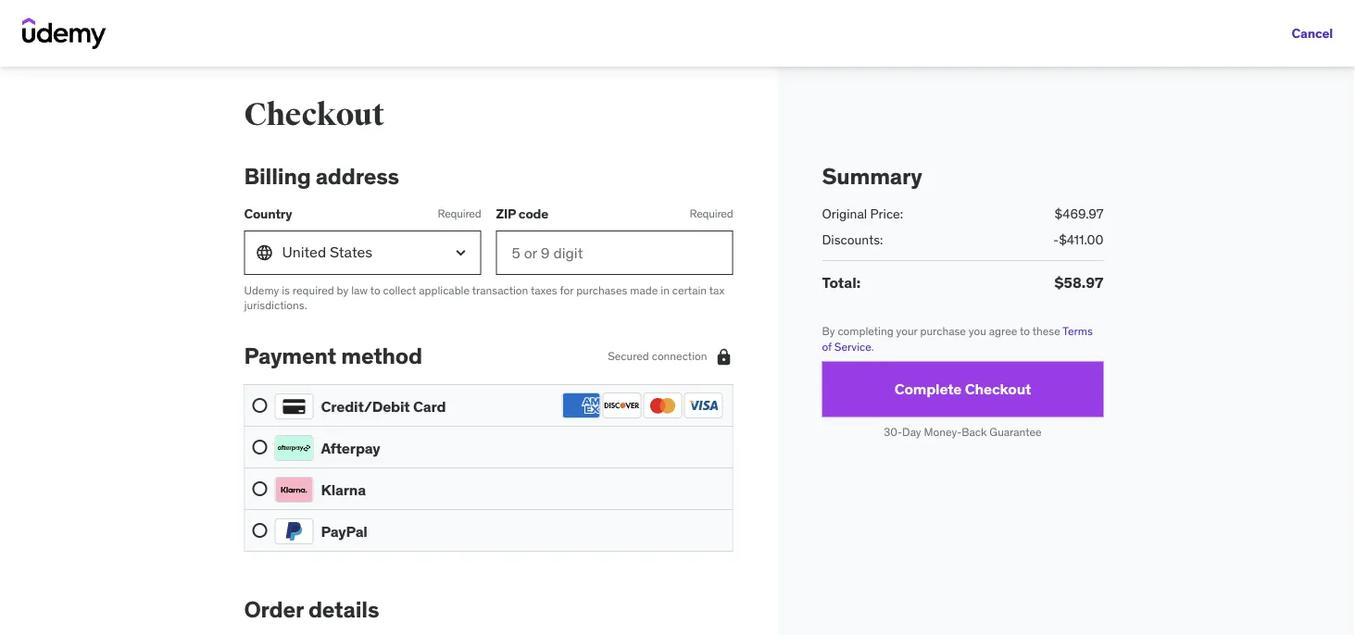 Task type: vqa. For each thing, say whether or not it's contained in the screenshot.
roles
no



Task type: locate. For each thing, give the bounding box(es) containing it.
0 horizontal spatial required
[[438, 207, 481, 221]]

discover image
[[603, 393, 642, 419]]

in
[[661, 283, 670, 297]]

is
[[282, 283, 290, 297]]

zip
[[496, 205, 516, 222]]

$469.97
[[1055, 205, 1104, 222]]

klarna
[[321, 480, 366, 499]]

0 vertical spatial to
[[370, 283, 380, 297]]

required
[[293, 283, 334, 297]]

5 or 9 digit text field
[[496, 231, 733, 275]]

terms
[[1063, 324, 1093, 338]]

guarantee
[[990, 425, 1042, 440]]

udemy image
[[22, 18, 107, 49]]

checkout up guarantee
[[965, 380, 1031, 399]]

taxes
[[531, 283, 557, 297]]

applicable
[[419, 283, 470, 297]]

30-day money-back guarantee
[[884, 425, 1042, 440]]

cancel
[[1292, 25, 1333, 41]]

klarna image
[[275, 477, 314, 503]]

made
[[630, 283, 658, 297]]

1 required from the left
[[438, 207, 481, 221]]

by completing your purchase you agree to these
[[822, 324, 1063, 338]]

1 horizontal spatial required
[[690, 207, 733, 221]]

required left zip
[[438, 207, 481, 221]]

day
[[902, 425, 921, 440]]

udemy
[[244, 283, 279, 297]]

to
[[370, 283, 380, 297], [1020, 324, 1030, 338]]

checkout
[[244, 95, 384, 134], [965, 380, 1031, 399]]

paypal image
[[275, 519, 314, 545]]

- $411.00
[[1054, 232, 1104, 248]]

certain
[[672, 283, 707, 297]]

credit/debit card button
[[252, 393, 725, 420]]

paypal button
[[252, 518, 725, 545]]

afterpay button
[[252, 435, 725, 462]]

credit/debit card
[[321, 397, 446, 416]]

payment method element
[[244, 342, 733, 552]]

to right law at the top of page
[[370, 283, 380, 297]]

0 horizontal spatial to
[[370, 283, 380, 297]]

1 horizontal spatial to
[[1020, 324, 1030, 338]]

1 horizontal spatial checkout
[[965, 380, 1031, 399]]

money-
[[924, 425, 962, 440]]

these
[[1033, 324, 1061, 338]]

tax
[[709, 283, 725, 297]]

code
[[519, 205, 548, 222]]

method
[[341, 342, 422, 370]]

card
[[413, 397, 446, 416]]

required
[[438, 207, 481, 221], [690, 207, 733, 221]]

card image
[[275, 394, 314, 420]]

30-
[[884, 425, 903, 440]]

-
[[1054, 232, 1059, 248]]

complete checkout button
[[822, 362, 1104, 418]]

checkout up billing address
[[244, 95, 384, 134]]

order
[[244, 596, 304, 624]]

to left these on the bottom right of page
[[1020, 324, 1030, 338]]

details
[[308, 596, 379, 624]]

afterpay image
[[275, 436, 314, 462]]

billing
[[244, 162, 311, 190]]

complete checkout
[[895, 380, 1031, 399]]

by
[[337, 283, 349, 297]]

0 vertical spatial checkout
[[244, 95, 384, 134]]

country
[[244, 205, 292, 222]]

transaction
[[472, 283, 528, 297]]

required up tax
[[690, 207, 733, 221]]

original
[[822, 205, 867, 222]]

address
[[316, 162, 399, 190]]

billing address element
[[244, 162, 733, 314]]

1 vertical spatial checkout
[[965, 380, 1031, 399]]

amex image
[[562, 393, 601, 419]]

2 required from the left
[[690, 207, 733, 221]]

summary
[[822, 162, 922, 190]]

to inside udemy is required by law to collect applicable transaction taxes for purchases made in certain tax jurisdictions.
[[370, 283, 380, 297]]

small image
[[715, 347, 733, 366]]

price:
[[871, 205, 903, 222]]



Task type: describe. For each thing, give the bounding box(es) containing it.
billing address
[[244, 162, 399, 190]]

agree
[[989, 324, 1018, 338]]

back
[[962, 425, 987, 440]]

of
[[822, 340, 832, 354]]

by
[[822, 324, 835, 338]]

original price:
[[822, 205, 903, 222]]

0 horizontal spatial checkout
[[244, 95, 384, 134]]

terms of service link
[[822, 324, 1093, 354]]

1 vertical spatial to
[[1020, 324, 1030, 338]]

law
[[351, 283, 368, 297]]

klarna button
[[252, 476, 725, 503]]

purchase
[[920, 324, 966, 338]]

jurisdictions.
[[244, 298, 307, 313]]

$411.00
[[1059, 232, 1104, 248]]

paypal
[[321, 522, 368, 541]]

collect
[[383, 283, 416, 297]]

summary element
[[822, 162, 1104, 294]]

visa image
[[684, 393, 723, 419]]

order details
[[244, 596, 379, 624]]

credit/debit
[[321, 397, 410, 416]]

required for zip code
[[690, 207, 733, 221]]

payment
[[244, 342, 336, 370]]

purchases
[[576, 283, 628, 297]]

service
[[835, 340, 872, 354]]

complete
[[895, 380, 962, 399]]

completing
[[838, 324, 894, 338]]

for
[[560, 283, 574, 297]]

cancel button
[[1292, 15, 1333, 52]]

afterpay
[[321, 439, 380, 458]]

$58.97
[[1055, 273, 1104, 292]]

you
[[969, 324, 987, 338]]

discounts:
[[822, 232, 883, 248]]

secured
[[608, 349, 649, 364]]

total:
[[822, 273, 861, 292]]

required for country
[[438, 207, 481, 221]]

your
[[896, 324, 918, 338]]

udemy is required by law to collect applicable transaction taxes for purchases made in certain tax jurisdictions.
[[244, 283, 725, 313]]

zip code
[[496, 205, 548, 222]]

.
[[872, 340, 874, 354]]

payment method
[[244, 342, 422, 370]]

checkout inside button
[[965, 380, 1031, 399]]

mastercard image
[[643, 393, 682, 419]]

secured connection
[[608, 349, 707, 364]]

terms of service
[[822, 324, 1093, 354]]

connection
[[652, 349, 707, 364]]



